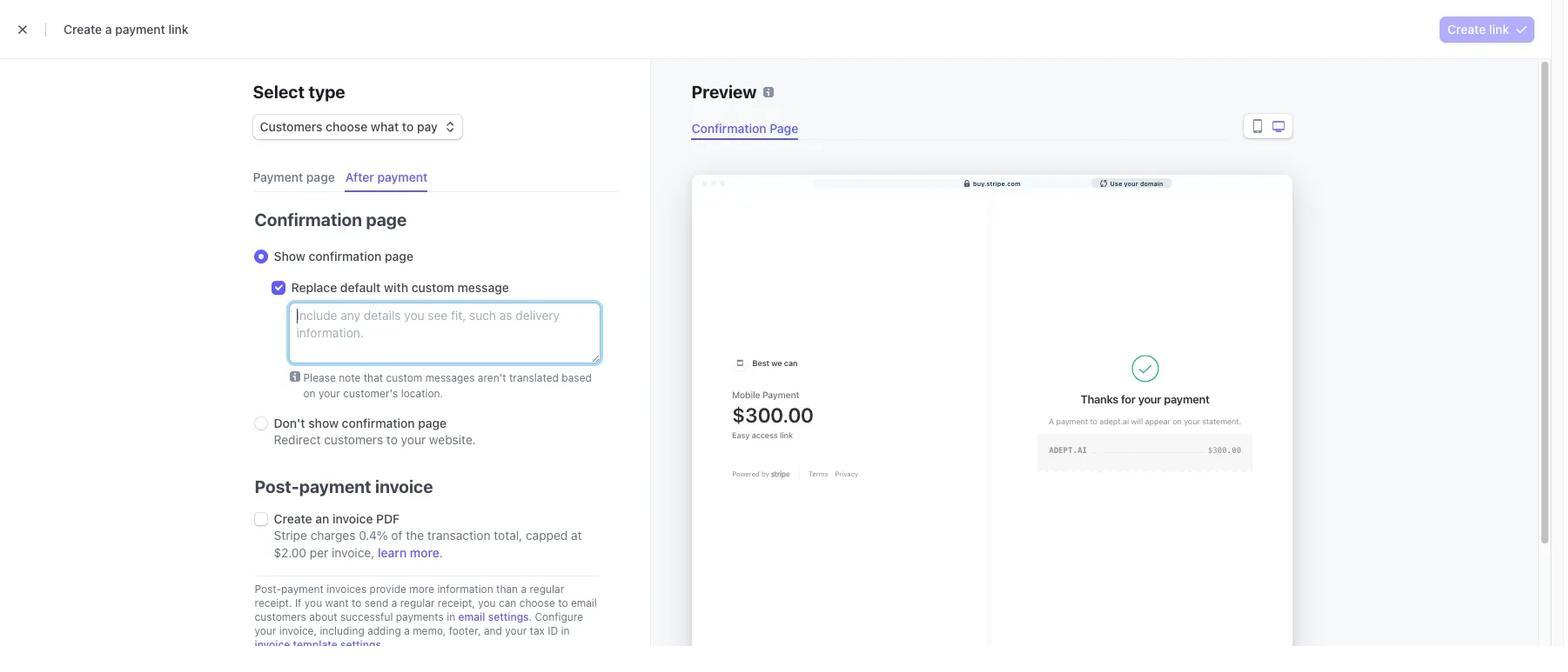 Task type: locate. For each thing, give the bounding box(es) containing it.
provide
[[370, 583, 406, 596]]

to up configure
[[558, 597, 568, 610]]

create
[[64, 22, 102, 37], [1448, 22, 1486, 37], [274, 512, 312, 527]]

your
[[1124, 180, 1138, 187], [319, 387, 340, 400], [401, 433, 426, 447], [255, 625, 276, 638], [505, 625, 527, 638]]

customers
[[324, 433, 383, 447], [255, 611, 306, 624]]

1 horizontal spatial invoice,
[[332, 546, 375, 561]]

0 vertical spatial customers
[[324, 433, 383, 447]]

0 vertical spatial in
[[447, 611, 455, 624]]

adding
[[367, 625, 401, 638]]

what
[[371, 119, 399, 134]]

show confirmation page
[[274, 249, 413, 264]]

email settings link
[[458, 611, 529, 624]]

page
[[770, 121, 798, 136]]

to
[[402, 119, 414, 134], [386, 433, 398, 447], [352, 597, 362, 610], [558, 597, 568, 610]]

please note that custom messages aren't translated based on your customer's location.
[[303, 372, 592, 400]]

stripe charges 0.4% of the transaction total, capped at $2.00 per invoice,
[[274, 528, 582, 561]]

1 vertical spatial customers
[[255, 611, 306, 624]]

create inside button
[[1448, 22, 1486, 37]]

id
[[548, 625, 558, 638]]

more up payments
[[409, 583, 434, 596]]

post-
[[255, 477, 299, 497], [255, 583, 281, 596]]

1 horizontal spatial link
[[1489, 22, 1509, 37]]

1 horizontal spatial .
[[529, 611, 532, 624]]

0 horizontal spatial you
[[305, 597, 322, 610]]

1 horizontal spatial email
[[571, 597, 597, 610]]

0 horizontal spatial invoice,
[[279, 625, 317, 638]]

email up configure
[[571, 597, 597, 610]]

0 horizontal spatial regular
[[400, 597, 435, 610]]

note
[[339, 372, 361, 385]]

0 horizontal spatial choose
[[326, 119, 368, 134]]

1 post- from the top
[[255, 477, 299, 497]]

invoice
[[375, 477, 433, 497], [333, 512, 373, 527]]

invoices
[[327, 583, 367, 596]]

confirmation down customer's
[[342, 416, 415, 431]]

post- up stripe
[[255, 477, 299, 497]]

your down please
[[319, 387, 340, 400]]

. inside . configure your invoice, including adding a memo, footer, and your tax id in
[[529, 611, 532, 624]]

post- for post-payment invoices provide more information than a regular receipt. if you want to send a regular receipt, you can choose to email customers about successful payments in
[[255, 583, 281, 596]]

regular up configure
[[530, 583, 564, 596]]

your inside please note that custom messages aren't translated based on your customer's location.
[[319, 387, 340, 400]]

choose up configure
[[519, 597, 555, 610]]

0 vertical spatial more
[[410, 546, 439, 561]]

create an invoice pdf
[[274, 512, 400, 527]]

custom
[[412, 280, 454, 295], [386, 372, 422, 385]]

about
[[309, 611, 337, 624]]

custom up location.
[[386, 372, 422, 385]]

default
[[340, 280, 381, 295]]

create for create an invoice pdf
[[274, 512, 312, 527]]

email up footer,
[[458, 611, 485, 624]]

payment
[[115, 22, 165, 37], [377, 170, 428, 185], [299, 477, 371, 497], [281, 583, 324, 596]]

0 vertical spatial invoice,
[[332, 546, 375, 561]]

1 horizontal spatial create
[[274, 512, 312, 527]]

email inside post-payment invoices provide more information than a regular receipt. if you want to send a regular receipt, you can choose to email customers about successful payments in
[[571, 597, 597, 610]]

in right id
[[561, 625, 570, 638]]

use your domain
[[1110, 180, 1163, 187]]

in
[[447, 611, 455, 624], [561, 625, 570, 638]]

payment page button
[[246, 164, 345, 192]]

confirmation inside confirmation page button
[[692, 121, 767, 136]]

your inside use your domain button
[[1124, 180, 1138, 187]]

page left after
[[306, 170, 335, 185]]

customers
[[260, 119, 323, 134]]

invoice up the pdf
[[375, 477, 433, 497]]

learn more .
[[378, 546, 443, 561]]

confirmation page
[[692, 121, 798, 136]]

choose
[[326, 119, 368, 134], [519, 597, 555, 610]]

a
[[105, 22, 112, 37], [521, 583, 527, 596], [391, 597, 397, 610], [404, 625, 410, 638]]

2 horizontal spatial create
[[1448, 22, 1486, 37]]

1 vertical spatial more
[[409, 583, 434, 596]]

$2.00
[[274, 546, 306, 561]]

0.4%
[[359, 528, 388, 543]]

email settings
[[458, 611, 529, 624]]

1 vertical spatial invoice,
[[279, 625, 317, 638]]

footer,
[[449, 625, 481, 638]]

1 vertical spatial in
[[561, 625, 570, 638]]

to down customer's
[[386, 433, 398, 447]]

configure
[[535, 611, 583, 624]]

to inside popup button
[[402, 119, 414, 134]]

don't show confirmation page redirect customers to your website.
[[274, 416, 476, 447]]

customers down show
[[324, 433, 383, 447]]

confirmation down preview
[[692, 121, 767, 136]]

stripe
[[274, 528, 307, 543]]

1 vertical spatial confirmation
[[342, 416, 415, 431]]

1 vertical spatial email
[[458, 611, 485, 624]]

custom right with
[[412, 280, 454, 295]]

message
[[457, 280, 509, 295]]

you
[[305, 597, 322, 610], [478, 597, 496, 610]]

your down the settings
[[505, 625, 527, 638]]

confirmation up show
[[255, 210, 362, 230]]

payment inside "button"
[[377, 170, 428, 185]]

post-payment invoice
[[255, 477, 433, 497]]

2 post- from the top
[[255, 583, 281, 596]]

replace
[[291, 280, 337, 295]]

1 vertical spatial regular
[[400, 597, 435, 610]]

post- up receipt.
[[255, 583, 281, 596]]

0 horizontal spatial customers
[[255, 611, 306, 624]]

1 horizontal spatial choose
[[519, 597, 555, 610]]

in down 'receipt,'
[[447, 611, 455, 624]]

choose left what
[[326, 119, 368, 134]]

1 horizontal spatial customers
[[324, 433, 383, 447]]

than
[[496, 583, 518, 596]]

invoice up charges
[[333, 512, 373, 527]]

your right use
[[1124, 180, 1138, 187]]

total,
[[494, 528, 522, 543]]

preview
[[692, 82, 757, 102]]

your inside don't show confirmation page redirect customers to your website.
[[401, 433, 426, 447]]

choose inside popup button
[[326, 119, 368, 134]]

0 horizontal spatial .
[[439, 546, 443, 561]]

0 vertical spatial invoice
[[375, 477, 433, 497]]

0 vertical spatial post-
[[255, 477, 299, 497]]

1 vertical spatial confirmation
[[255, 210, 362, 230]]

confirmation
[[692, 121, 767, 136], [255, 210, 362, 230]]

1 vertical spatial post-
[[255, 583, 281, 596]]

1 vertical spatial .
[[529, 611, 532, 624]]

after
[[345, 170, 374, 185]]

post- inside post-payment invoices provide more information than a regular receipt. if you want to send a regular receipt, you can choose to email customers about successful payments in
[[255, 583, 281, 596]]

want
[[325, 597, 349, 610]]

payment inside post-payment invoices provide more information than a regular receipt. if you want to send a regular receipt, you can choose to email customers about successful payments in
[[281, 583, 324, 596]]

you right if
[[305, 597, 322, 610]]

the
[[406, 528, 424, 543]]

1 more from the top
[[410, 546, 439, 561]]

0 horizontal spatial create
[[64, 22, 102, 37]]

1 horizontal spatial in
[[561, 625, 570, 638]]

you up email settings link
[[478, 597, 496, 610]]

0 vertical spatial regular
[[530, 583, 564, 596]]

and
[[484, 625, 502, 638]]

1 vertical spatial custom
[[386, 372, 422, 385]]

2 you from the left
[[478, 597, 496, 610]]

1 horizontal spatial invoice
[[375, 477, 433, 497]]

1 vertical spatial invoice
[[333, 512, 373, 527]]

create a payment link
[[64, 22, 189, 37]]

tax
[[530, 625, 545, 638]]

1 horizontal spatial confirmation
[[692, 121, 767, 136]]

successful
[[340, 611, 393, 624]]

based
[[562, 372, 592, 385]]

invoice, down charges
[[332, 546, 375, 561]]

customers inside don't show confirmation page redirect customers to your website.
[[324, 433, 383, 447]]

payment
[[253, 170, 303, 185]]

page
[[306, 170, 335, 185], [366, 210, 407, 230], [385, 249, 413, 264], [418, 416, 447, 431]]

0 horizontal spatial link
[[168, 22, 189, 37]]

after payment button
[[338, 164, 438, 192]]

regular
[[530, 583, 564, 596], [400, 597, 435, 610]]

. down transaction
[[439, 546, 443, 561]]

0 vertical spatial email
[[571, 597, 597, 610]]

invoice, down if
[[279, 625, 317, 638]]

customers choose what to pay button
[[253, 111, 462, 139]]

invoice, inside stripe charges 0.4% of the transaction total, capped at $2.00 per invoice,
[[332, 546, 375, 561]]

1 horizontal spatial you
[[478, 597, 496, 610]]

page up website.
[[418, 416, 447, 431]]

to left pay
[[402, 119, 414, 134]]

link
[[168, 22, 189, 37], [1489, 22, 1509, 37]]

page down after payment "button"
[[366, 210, 407, 230]]

0 horizontal spatial in
[[447, 611, 455, 624]]

2 link from the left
[[1489, 22, 1509, 37]]

0 horizontal spatial confirmation
[[255, 210, 362, 230]]

. up tax on the bottom left of page
[[529, 611, 532, 624]]

1 vertical spatial choose
[[519, 597, 555, 610]]

payment for post-payment invoice
[[299, 477, 371, 497]]

0 vertical spatial confirmation
[[692, 121, 767, 136]]

more
[[410, 546, 439, 561], [409, 583, 434, 596]]

confirmation up the default
[[309, 249, 382, 264]]

0 vertical spatial custom
[[412, 280, 454, 295]]

if
[[295, 597, 302, 610]]

customers down receipt.
[[255, 611, 306, 624]]

.
[[439, 546, 443, 561], [529, 611, 532, 624]]

custom for with
[[412, 280, 454, 295]]

0 vertical spatial choose
[[326, 119, 368, 134]]

at
[[571, 528, 582, 543]]

invoice for payment
[[375, 477, 433, 497]]

0 vertical spatial .
[[439, 546, 443, 561]]

email
[[571, 597, 597, 610], [458, 611, 485, 624]]

regular up payments
[[400, 597, 435, 610]]

confirmation page
[[255, 210, 407, 230]]

0 horizontal spatial invoice
[[333, 512, 373, 527]]

buy.stripe.com
[[973, 180, 1021, 187]]

custom inside please note that custom messages aren't translated based on your customer's location.
[[386, 372, 422, 385]]

show
[[274, 249, 305, 264]]

0 horizontal spatial email
[[458, 611, 485, 624]]

more down the
[[410, 546, 439, 561]]

confirmation page button
[[692, 118, 809, 140]]

your left website.
[[401, 433, 426, 447]]

website.
[[429, 433, 476, 447]]

2 more from the top
[[409, 583, 434, 596]]



Task type: vqa. For each thing, say whether or not it's contained in the screenshot.
the bottommost (Inquiry)
no



Task type: describe. For each thing, give the bounding box(es) containing it.
in inside . configure your invoice, including adding a memo, footer, and your tax id in
[[561, 625, 570, 638]]

an
[[315, 512, 329, 527]]

confirmation for confirmation page
[[255, 210, 362, 230]]

payment for after payment
[[377, 170, 428, 185]]

post- for post-payment invoice
[[255, 477, 299, 497]]

replace default with custom message
[[291, 280, 509, 295]]

type
[[308, 82, 345, 102]]

with
[[384, 280, 408, 295]]

create link
[[1448, 22, 1509, 37]]

memo,
[[413, 625, 446, 638]]

choose inside post-payment invoices provide more information than a regular receipt. if you want to send a regular receipt, you can choose to email customers about successful payments in
[[519, 597, 555, 610]]

to down "invoices"
[[352, 597, 362, 610]]

transaction
[[427, 528, 491, 543]]

messages
[[425, 372, 475, 385]]

pdf
[[376, 512, 400, 527]]

receipt.
[[255, 597, 292, 610]]

domain
[[1140, 180, 1163, 187]]

page inside button
[[306, 170, 335, 185]]

of
[[391, 528, 403, 543]]

page up replace default with custom message
[[385, 249, 413, 264]]

please
[[303, 372, 336, 385]]

more inside post-payment invoices provide more information than a regular receipt. if you want to send a regular receipt, you can choose to email customers about successful payments in
[[409, 583, 434, 596]]

can
[[499, 597, 517, 610]]

select
[[253, 82, 305, 102]]

select type
[[253, 82, 345, 102]]

create for create a payment link
[[64, 22, 102, 37]]

. configure your invoice, including adding a memo, footer, and your tax id in
[[255, 611, 583, 638]]

on
[[303, 387, 316, 400]]

settings
[[488, 611, 529, 624]]

in inside post-payment invoices provide more information than a regular receipt. if you want to send a regular receipt, you can choose to email customers about successful payments in
[[447, 611, 455, 624]]

payment for post-payment invoices provide more information than a regular receipt. if you want to send a regular receipt, you can choose to email customers about successful payments in
[[281, 583, 324, 596]]

aren't
[[478, 372, 506, 385]]

information
[[437, 583, 493, 596]]

learn more link
[[378, 546, 439, 561]]

payment page
[[253, 170, 335, 185]]

Include any details you see fit, such as delivery information. text field
[[289, 304, 599, 363]]

charges
[[311, 528, 356, 543]]

pay
[[417, 119, 438, 134]]

create link button
[[1441, 17, 1534, 42]]

confirmation for confirmation page
[[692, 121, 767, 136]]

use
[[1110, 180, 1122, 187]]

show
[[308, 416, 339, 431]]

confirmation inside don't show confirmation page redirect customers to your website.
[[342, 416, 415, 431]]

don't
[[274, 416, 305, 431]]

capped
[[526, 528, 568, 543]]

post-payment invoices provide more information than a regular receipt. if you want to send a regular receipt, you can choose to email customers about successful payments in
[[255, 583, 597, 624]]

learn
[[378, 546, 407, 561]]

customers choose what to pay
[[260, 119, 438, 134]]

customer's
[[343, 387, 398, 400]]

payments
[[396, 611, 444, 624]]

use your domain button
[[1092, 178, 1172, 188]]

a inside . configure your invoice, including adding a memo, footer, and your tax id in
[[404, 625, 410, 638]]

send
[[365, 597, 389, 610]]

that
[[364, 372, 383, 385]]

create for create link
[[1448, 22, 1486, 37]]

1 horizontal spatial regular
[[530, 583, 564, 596]]

1 you from the left
[[305, 597, 322, 610]]

1 link from the left
[[168, 22, 189, 37]]

after payment
[[345, 170, 428, 185]]

your down receipt.
[[255, 625, 276, 638]]

translated
[[509, 372, 559, 385]]

receipt,
[[438, 597, 475, 610]]

redirect
[[274, 433, 321, 447]]

link inside button
[[1489, 22, 1509, 37]]

page inside don't show confirmation page redirect customers to your website.
[[418, 416, 447, 431]]

per
[[310, 546, 328, 561]]

location.
[[401, 387, 443, 400]]

invoice, inside . configure your invoice, including adding a memo, footer, and your tax id in
[[279, 625, 317, 638]]

payment link settings tab list
[[246, 164, 619, 192]]

to inside don't show confirmation page redirect customers to your website.
[[386, 433, 398, 447]]

custom for that
[[386, 372, 422, 385]]

invoice for an
[[333, 512, 373, 527]]

0 vertical spatial confirmation
[[309, 249, 382, 264]]

including
[[320, 625, 365, 638]]

customers inside post-payment invoices provide more information than a regular receipt. if you want to send a regular receipt, you can choose to email customers about successful payments in
[[255, 611, 306, 624]]



